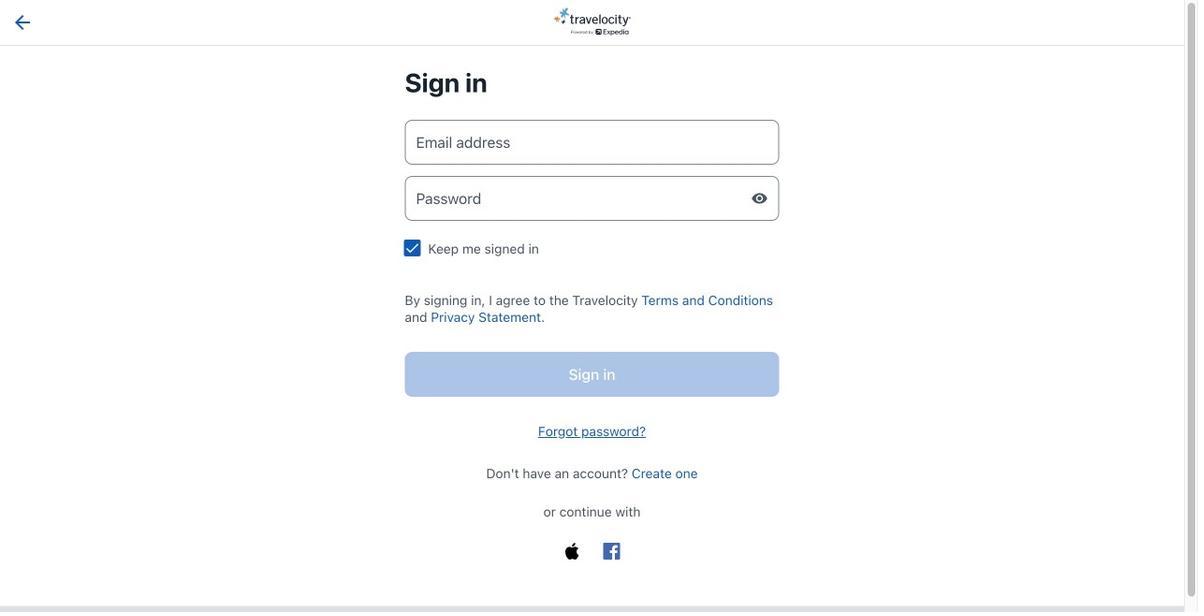 Task type: locate. For each thing, give the bounding box(es) containing it.
dialog
[[0, 606, 1184, 612]]

None email field
[[405, 120, 779, 165]]

None password field
[[405, 176, 779, 221]]

facebook image
[[603, 543, 620, 560]]



Task type: describe. For each thing, give the bounding box(es) containing it.
go back image
[[15, 15, 30, 30]]

go back image
[[11, 11, 34, 34]]

small image
[[751, 190, 768, 207]]

travelocity image
[[553, 7, 631, 36]]

apple image
[[564, 543, 581, 560]]



Task type: vqa. For each thing, say whether or not it's contained in the screenshot.
"travelocity logo"
no



